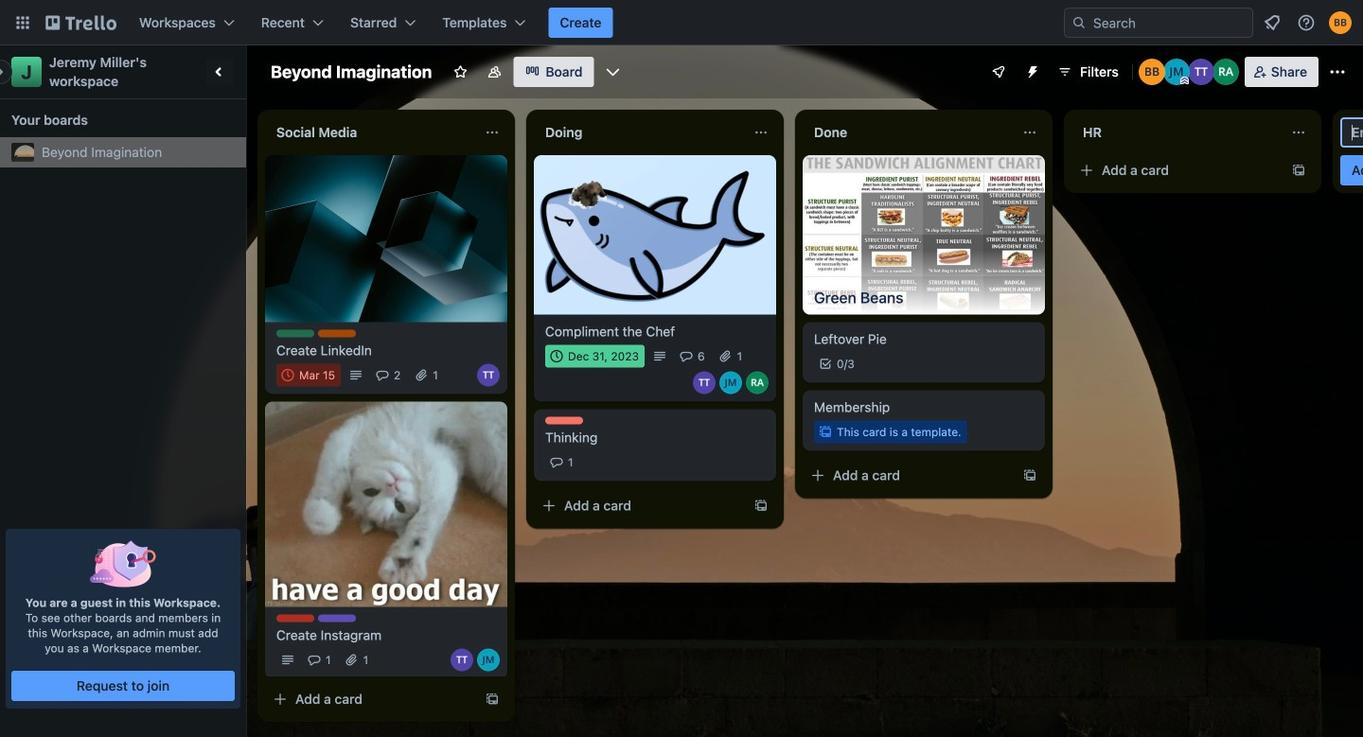 Task type: vqa. For each thing, say whether or not it's contained in the screenshot.
the leave link
no



Task type: locate. For each thing, give the bounding box(es) containing it.
None text field
[[803, 117, 1015, 148], [1072, 117, 1284, 148], [803, 117, 1015, 148], [1072, 117, 1284, 148]]

terry turtle (terryturtle) image down search field
[[1188, 59, 1214, 85]]

1 horizontal spatial terry turtle (terryturtle) image
[[477, 364, 500, 387]]

1 horizontal spatial create from template… image
[[754, 498, 769, 514]]

bob builder (bobbuilder40) image
[[1329, 11, 1352, 34], [1139, 59, 1165, 85]]

open information menu image
[[1297, 13, 1316, 32]]

color: orange, title: none image
[[318, 330, 356, 338]]

2 horizontal spatial create from template… image
[[1022, 468, 1038, 483]]

0 horizontal spatial jeremy miller (jeremymiller198) image
[[477, 649, 500, 672]]

0 horizontal spatial terry turtle (terryturtle) image
[[451, 649, 473, 672]]

jeremy miller (jeremymiller198) image for the right terry turtle (terryturtle) image
[[1163, 59, 1190, 85]]

1 vertical spatial terry turtle (terryturtle) image
[[451, 649, 473, 672]]

jeremy miller (jeremymiller198) image
[[1163, 59, 1190, 85], [720, 372, 742, 394], [477, 649, 500, 672]]

terry turtle (terryturtle) image
[[477, 364, 500, 387], [451, 649, 473, 672]]

0 vertical spatial jeremy miller (jeremymiller198) image
[[1163, 59, 1190, 85]]

2 horizontal spatial jeremy miller (jeremymiller198) image
[[1163, 59, 1190, 85]]

Search field
[[1064, 8, 1253, 38]]

terry turtle (terryturtle) image
[[1188, 59, 1214, 85], [693, 372, 716, 394]]

bob builder (bobbuilder40) image right open information menu icon
[[1329, 11, 1352, 34]]

Board name text field
[[261, 57, 442, 87]]

None text field
[[265, 117, 477, 148], [534, 117, 746, 148], [265, 117, 477, 148], [534, 117, 746, 148]]

terry turtle (terryturtle) image left ruby anderson (rubyanderson7) image
[[693, 372, 716, 394]]

None checkbox
[[276, 364, 341, 387]]

1 vertical spatial bob builder (bobbuilder40) image
[[1139, 59, 1165, 85]]

this member is an admin of this board. image
[[1180, 77, 1189, 85]]

jeremy miller (jeremymiller198) image for ruby anderson (rubyanderson7) image
[[720, 372, 742, 394]]

0 horizontal spatial terry turtle (terryturtle) image
[[693, 372, 716, 394]]

create from template… image
[[1291, 163, 1306, 178]]

workspace visible image
[[487, 64, 502, 80]]

your boards with 1 items element
[[11, 109, 225, 132]]

2 vertical spatial create from template… image
[[485, 692, 500, 707]]

None checkbox
[[545, 345, 645, 368]]

1 horizontal spatial jeremy miller (jeremymiller198) image
[[720, 372, 742, 394]]

0 vertical spatial terry turtle (terryturtle) image
[[1188, 59, 1214, 85]]

bob builder (bobbuilder40) image left this member is an admin of this board. image
[[1139, 59, 1165, 85]]

color: green, title: none image
[[276, 330, 314, 338]]

1 vertical spatial jeremy miller (jeremymiller198) image
[[720, 372, 742, 394]]

create from template… image
[[1022, 468, 1038, 483], [754, 498, 769, 514], [485, 692, 500, 707]]

1 horizontal spatial bob builder (bobbuilder40) image
[[1329, 11, 1352, 34]]

2 vertical spatial jeremy miller (jeremymiller198) image
[[477, 649, 500, 672]]



Task type: describe. For each thing, give the bounding box(es) containing it.
https://media1.giphy.com/media/3ov9jucrjra1ggg9vu/100w.gif?cid=ad960664cgd8q560jl16i4tqsq6qk30rgh2t6st4j6ihzo35&ep=v1_stickers_search&rid=100w.gif&ct=s image
[[557, 154, 620, 217]]

1 vertical spatial create from template… image
[[754, 498, 769, 514]]

switch to… image
[[13, 13, 32, 32]]

show menu image
[[1328, 62, 1347, 81]]

0 horizontal spatial bob builder (bobbuilder40) image
[[1139, 59, 1165, 85]]

ruby anderson (rubyanderson7) image
[[746, 372, 769, 394]]

1 horizontal spatial terry turtle (terryturtle) image
[[1188, 59, 1214, 85]]

star or unstar board image
[[453, 64, 468, 80]]

0 horizontal spatial create from template… image
[[485, 692, 500, 707]]

automation image
[[1018, 57, 1044, 83]]

back to home image
[[45, 8, 116, 38]]

color: purple, title: none image
[[318, 615, 356, 622]]

0 vertical spatial terry turtle (terryturtle) image
[[477, 364, 500, 387]]

color: red, title: none image
[[276, 615, 314, 622]]

power ups image
[[991, 64, 1006, 80]]

1 vertical spatial terry turtle (terryturtle) image
[[693, 372, 716, 394]]

ruby anderson (rubyanderson7) image
[[1213, 59, 1239, 85]]

customize views image
[[604, 62, 622, 81]]

search image
[[1072, 15, 1087, 30]]

0 vertical spatial create from template… image
[[1022, 468, 1038, 483]]

workspace navigation collapse icon image
[[206, 59, 233, 85]]

0 vertical spatial bob builder (bobbuilder40) image
[[1329, 11, 1352, 34]]

primary element
[[0, 0, 1363, 45]]

0 notifications image
[[1261, 11, 1284, 34]]

color: bold red, title: "thoughts" element
[[545, 417, 583, 425]]



